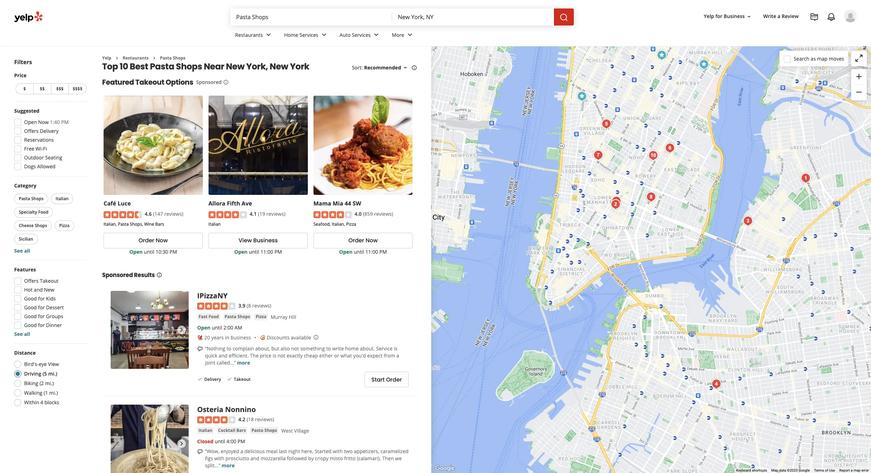 Task type: locate. For each thing, give the bounding box(es) containing it.
2 offers from the top
[[24, 278, 39, 285]]

see up distance on the left
[[14, 331, 23, 338]]

0 horizontal spatial sponsored
[[102, 271, 133, 280]]

0 vertical spatial italian
[[56, 196, 69, 202]]

$$$
[[56, 86, 64, 92]]

1 horizontal spatial view
[[239, 237, 252, 245]]

food inside specialty food "button"
[[38, 209, 48, 215]]

with up "misto"
[[333, 449, 343, 456]]

for up good for dinner
[[38, 313, 45, 320]]

1 24 chevron down v2 image from the left
[[372, 31, 381, 39]]

more link for and
[[237, 360, 250, 367]]

1 see from the top
[[14, 248, 23, 254]]

more down efficient.
[[237, 360, 250, 367]]

map right as on the right of the page
[[818, 55, 828, 62]]

16 speech v2 image
[[197, 347, 203, 352]]

see for category
[[14, 248, 23, 254]]

restaurants right top
[[123, 55, 149, 61]]

Near text field
[[398, 13, 549, 21]]

yelp inside button
[[704, 13, 715, 20]]

2 previous image from the top
[[114, 440, 122, 449]]

more link for prosciutto
[[222, 463, 235, 470]]

pasta shops link up options
[[160, 55, 186, 61]]

order for café luce
[[139, 237, 154, 245]]

1 slideshow element from the top
[[111, 291, 189, 369]]

2 italian, from the left
[[332, 221, 345, 227]]

italian, down 4.6 star rating "image"
[[104, 221, 117, 227]]

reviews) right the (147
[[164, 211, 183, 218]]

1 vertical spatial italian button
[[197, 428, 214, 435]]

0 vertical spatial offers
[[24, 128, 39, 135]]

price
[[260, 353, 272, 360]]

to down 20 years in business
[[227, 346, 232, 352]]

pasta down 4.2 (18 reviews)
[[252, 428, 263, 434]]

2 horizontal spatial new
[[270, 61, 288, 73]]

yelp for business button
[[702, 10, 755, 23]]

sponsored down the top 10 best pasta shops near new york, new york
[[196, 79, 222, 86]]

more link down prosciutto
[[222, 463, 235, 470]]

4 star rating image
[[314, 211, 352, 218]]

delivery right 16 checkmark v2 icon
[[204, 377, 221, 383]]

a right report
[[851, 469, 853, 473]]

forma pasta factory image
[[799, 171, 813, 186], [710, 378, 724, 392]]

0 horizontal spatial italian button
[[51, 194, 73, 204]]

24 chevron down v2 image for auto services
[[372, 31, 381, 39]]

1 horizontal spatial forma pasta factory image
[[799, 171, 813, 186]]

now inside group
[[38, 119, 49, 126]]

shops,
[[130, 221, 143, 227]]

24 chevron down v2 image right more
[[406, 31, 414, 39]]

figs
[[205, 456, 213, 463]]

good for dessert
[[24, 305, 64, 311]]

1 horizontal spatial order now
[[349, 237, 378, 245]]

2 24 chevron down v2 image from the left
[[320, 31, 328, 39]]

more down prosciutto
[[222, 463, 235, 470]]

24 chevron down v2 image inside home services link
[[320, 31, 328, 39]]

italian, down 4 star rating image
[[332, 221, 345, 227]]

order now
[[139, 237, 168, 245], [349, 237, 378, 245]]

open up sponsored results
[[129, 249, 143, 255]]

1 vertical spatial 16 info v2 image
[[156, 272, 162, 278]]

see all for features
[[14, 331, 30, 338]]

and down delicious
[[251, 456, 259, 463]]

top 10 best pasta shops near new york, new york
[[102, 61, 310, 73]]

home services link
[[279, 26, 334, 46]]

©2023
[[788, 469, 798, 473]]

0 horizontal spatial 24 chevron down v2 image
[[372, 31, 381, 39]]

and inside "wow, enjoyed a delicious meal last night here. started with two appetizers, caramelized figs with prosciutto and mozzarella followed by crispy misto fritto (calamari). then we split…"
[[251, 456, 259, 463]]

1 11:00 from the left
[[261, 249, 273, 255]]

mozzarella
[[261, 456, 286, 463]]

0 horizontal spatial delivery
[[40, 128, 59, 135]]

1 horizontal spatial 24 chevron down v2 image
[[406, 31, 414, 39]]

16 chevron right v2 image for pasta shops
[[152, 55, 157, 61]]

food
[[38, 209, 48, 215], [209, 314, 219, 320]]

1 vertical spatial more
[[222, 463, 235, 470]]

specialty
[[19, 209, 37, 215]]

more link
[[237, 360, 250, 367], [222, 463, 235, 470]]

$$ button
[[33, 83, 51, 94]]

order now link for mama mia 44 sw
[[314, 233, 413, 249]]

order down 4.0
[[349, 237, 364, 245]]

1 vertical spatial map
[[854, 469, 861, 473]]

0 horizontal spatial yelp
[[102, 55, 111, 61]]

a up prosciutto
[[241, 449, 243, 456]]

a inside "wow, enjoyed a delicious meal last night here. started with two appetizers, caramelized figs with prosciutto and mozzarella followed by crispy misto fritto (calamari). then we split…"
[[241, 449, 243, 456]]

1 horizontal spatial sponsored
[[196, 79, 222, 86]]

1 vertical spatial sponsored
[[102, 271, 133, 280]]

1 order now from the left
[[139, 237, 168, 245]]

map region
[[408, 0, 872, 474]]

1 see all from the top
[[14, 248, 30, 254]]

group
[[852, 69, 867, 100], [12, 108, 88, 172], [13, 182, 88, 255], [12, 267, 88, 338]]

1 horizontal spatial now
[[156, 237, 168, 245]]

option group
[[12, 350, 88, 409]]

see all up distance on the left
[[14, 331, 30, 338]]

free wi-fi
[[24, 146, 47, 152]]

0 vertical spatial forma pasta factory image
[[799, 171, 813, 186]]

16 info v2 image down near
[[223, 80, 229, 85]]

available
[[291, 335, 311, 341]]

16 chevron right v2 image for restaurants
[[114, 55, 120, 61]]

group containing features
[[12, 267, 88, 338]]

meal
[[266, 449, 278, 456]]

pizza right the cheese shops at the top of page
[[59, 223, 70, 229]]

use
[[830, 469, 836, 473]]

view
[[239, 237, 252, 245], [48, 361, 59, 368]]

recommended button
[[364, 64, 408, 71]]

category
[[14, 182, 36, 189]]

expand map image
[[855, 54, 864, 62]]

0 vertical spatial yelp
[[704, 13, 715, 20]]

3.9 star rating image
[[197, 303, 236, 310]]

0 vertical spatial sponsored
[[196, 79, 222, 86]]

closed
[[197, 439, 214, 446]]

not up exactly
[[291, 346, 299, 352]]

last
[[279, 449, 287, 456]]

google
[[799, 469, 810, 473]]

0 horizontal spatial 16 chevron right v2 image
[[114, 55, 120, 61]]

(18
[[247, 417, 254, 423]]

yelp for business
[[704, 13, 745, 20]]

see all for category
[[14, 248, 30, 254]]

0 horizontal spatial services
[[300, 31, 319, 38]]

takeout right 16 checkmark v2 image
[[234, 377, 251, 383]]

1 order now link from the left
[[104, 233, 203, 249]]

offers up hot
[[24, 278, 39, 285]]

reviews) right (859
[[374, 211, 393, 218]]

2 next image from the top
[[177, 440, 186, 449]]

pasta shops link up am
[[223, 314, 252, 321]]

all down sicilian button
[[24, 248, 30, 254]]

bars down the (147
[[155, 221, 164, 227]]

option group containing distance
[[12, 350, 88, 409]]

view right eye
[[48, 361, 59, 368]]

order now link for café luce
[[104, 233, 203, 249]]

16 info v2 image right results at the bottom of the page
[[156, 272, 162, 278]]

$$
[[40, 86, 45, 92]]

1 vertical spatial bars
[[237, 428, 246, 434]]

mi.) right (5
[[48, 371, 57, 378]]

delivery
[[40, 128, 59, 135], [204, 377, 221, 383]]

offers up reservations
[[24, 128, 39, 135]]

0 horizontal spatial none field
[[236, 13, 387, 21]]

open until 11:00 pm for business
[[234, 249, 282, 255]]

1 vertical spatial view
[[48, 361, 59, 368]]

16 chevron right v2 image
[[114, 55, 120, 61], [152, 55, 157, 61]]

0 horizontal spatial ipizzany image
[[111, 291, 189, 369]]

reviews) right (19
[[267, 211, 286, 218]]

1 services from the left
[[300, 31, 319, 38]]

cheese shops button
[[14, 221, 52, 231]]

order now link
[[104, 233, 203, 249], [314, 233, 413, 249]]

order right start
[[386, 376, 402, 384]]

24 chevron down v2 image right auto services
[[372, 31, 381, 39]]

1 horizontal spatial map
[[854, 469, 861, 473]]

24 chevron down v2 image left auto
[[320, 31, 328, 39]]

auto
[[340, 31, 351, 38]]

3 good from the top
[[24, 313, 37, 320]]

0 vertical spatial see all button
[[14, 248, 30, 254]]

business inside view business link
[[253, 237, 278, 245]]

for for dinner
[[38, 322, 45, 329]]

until for mama mia 44 sw
[[354, 249, 364, 255]]

0 vertical spatial see
[[14, 248, 23, 254]]

16 chevron down v2 image
[[747, 14, 752, 19]]

4.2 (18 reviews)
[[238, 417, 274, 423]]

0 horizontal spatial business
[[253, 237, 278, 245]]

0 horizontal spatial pizza
[[59, 223, 70, 229]]

reviews)
[[164, 211, 183, 218], [267, 211, 286, 218], [374, 211, 393, 218], [252, 303, 271, 309], [255, 417, 274, 423]]

zoom out image
[[855, 88, 864, 97]]

1 horizontal spatial food
[[209, 314, 219, 320]]

2 all from the top
[[24, 331, 30, 338]]

pasta shops link down 4.2 (18 reviews)
[[250, 428, 279, 435]]

0 horizontal spatial pizza button
[[55, 221, 74, 231]]

1 next image from the top
[[177, 326, 186, 335]]

0 vertical spatial previous image
[[114, 326, 122, 335]]

good for good for dessert
[[24, 305, 37, 311]]

4 good from the top
[[24, 322, 37, 329]]

24 chevron down v2 image for home services
[[320, 31, 328, 39]]

1 horizontal spatial more link
[[237, 360, 250, 367]]

cheese
[[19, 223, 34, 229]]

open for allora
[[234, 249, 248, 255]]

to up either
[[326, 346, 331, 352]]

now for mama
[[366, 237, 378, 245]]

italian button up specialty food "button"
[[51, 194, 73, 204]]

1 vertical spatial takeout
[[40, 278, 59, 285]]

shops
[[173, 55, 186, 61], [176, 61, 202, 73], [31, 196, 44, 202], [35, 223, 47, 229], [238, 314, 250, 320], [265, 428, 277, 434]]

in
[[225, 335, 229, 341]]

4.0
[[355, 211, 362, 218]]

for inside button
[[716, 13, 723, 20]]

2 see all from the top
[[14, 331, 30, 338]]

3.9
[[238, 303, 246, 309]]

$$$ button
[[51, 83, 69, 94]]

20 years in business
[[204, 335, 251, 341]]

sw
[[353, 200, 361, 208]]

24 chevron down v2 image inside restaurants link
[[264, 31, 273, 39]]

1 vertical spatial food
[[209, 314, 219, 320]]

specialty food
[[19, 209, 48, 215]]

0 vertical spatial see all
[[14, 248, 30, 254]]

ipizzany
[[197, 291, 228, 301]]

more
[[392, 31, 404, 38]]

1 see all button from the top
[[14, 248, 30, 254]]

mi.) right (2
[[45, 380, 54, 387]]

0 vertical spatial more
[[237, 360, 250, 367]]

1 vertical spatial see all
[[14, 331, 30, 338]]

pasta up options
[[160, 55, 172, 61]]

16 discount available v2 image
[[260, 335, 265, 341]]

1 good from the top
[[24, 296, 37, 302]]

bars
[[155, 221, 164, 227], [237, 428, 246, 434]]

sponsored results
[[102, 271, 155, 280]]

pizza inside group
[[59, 223, 70, 229]]

all for category
[[24, 248, 30, 254]]

is up from
[[394, 346, 398, 352]]

now down 4.0 (859 reviews)
[[366, 237, 378, 245]]

3.9 (8 reviews)
[[238, 303, 271, 309]]

now up 10:30
[[156, 237, 168, 245]]

italian button up closed
[[197, 428, 214, 435]]

order now link down wine
[[104, 233, 203, 249]]

new inside group
[[44, 287, 54, 294]]

2 11:00 from the left
[[366, 249, 378, 255]]

home
[[284, 31, 298, 38]]

1 horizontal spatial pizza button
[[254, 314, 268, 321]]

4.1 (19 reviews)
[[250, 211, 286, 218]]

yelp for yelp 'link'
[[102, 55, 111, 61]]

takeout down best
[[135, 78, 164, 87]]

info icon image
[[313, 335, 319, 341], [313, 335, 319, 341]]

restaurants up york,
[[235, 31, 263, 38]]

0 horizontal spatial to
[[227, 346, 232, 352]]

0 vertical spatial more link
[[237, 360, 250, 367]]

open down 'suggested'
[[24, 119, 37, 126]]

service
[[376, 346, 393, 352]]

map
[[772, 469, 779, 473]]

0 vertical spatial pasta shops button
[[14, 194, 48, 204]]

business left 16 chevron down v2 icon
[[724, 13, 745, 20]]

reviews) right the (18
[[255, 417, 274, 423]]

all down good for dinner
[[24, 331, 30, 338]]

san marzano pasta fresca image
[[647, 149, 661, 163]]

services for home services
[[300, 31, 319, 38]]

order for mama mia 44 sw
[[349, 237, 364, 245]]

business down 4.1 (19 reviews)
[[253, 237, 278, 245]]

2 see from the top
[[14, 331, 23, 338]]

1 vertical spatial next image
[[177, 440, 186, 449]]

pasta shops up am
[[225, 314, 250, 320]]

search as map moves
[[794, 55, 845, 62]]

new left york
[[270, 61, 288, 73]]

data
[[780, 469, 787, 473]]

16 chevron right v2 image right yelp 'link'
[[114, 55, 120, 61]]

see for features
[[14, 331, 23, 338]]

next image
[[177, 326, 186, 335], [177, 440, 186, 449]]

2 good from the top
[[24, 305, 37, 311]]

see down sicilian button
[[14, 248, 23, 254]]

services inside home services link
[[300, 31, 319, 38]]

1 horizontal spatial business
[[724, 13, 745, 20]]

and up good for kids
[[34, 287, 43, 294]]

see all button down sicilian button
[[14, 248, 30, 254]]

1 vertical spatial offers
[[24, 278, 39, 285]]

2 order now from the left
[[349, 237, 378, 245]]

1 horizontal spatial to
[[326, 346, 331, 352]]

2 horizontal spatial and
[[251, 456, 259, 463]]

0 horizontal spatial bars
[[155, 221, 164, 227]]

projects image
[[811, 13, 819, 21]]

restaurants link up york,
[[230, 26, 279, 46]]

0 vertical spatial italian button
[[51, 194, 73, 204]]

2 none field from the left
[[398, 13, 549, 21]]

1 vertical spatial and
[[219, 353, 228, 360]]

1 horizontal spatial yelp
[[704, 13, 715, 20]]

2 vertical spatial pasta shops button
[[250, 428, 279, 435]]

1 horizontal spatial italian,
[[332, 221, 345, 227]]

pasta shops button up am
[[223, 314, 252, 321]]

0 vertical spatial mi.)
[[48, 371, 57, 378]]

walking
[[24, 390, 42, 397]]

0 horizontal spatial more link
[[222, 463, 235, 470]]

previous image for osteria nonnino
[[114, 440, 122, 449]]

0 horizontal spatial takeout
[[40, 278, 59, 285]]

food inside fast food button
[[209, 314, 219, 320]]

for left 16 chevron down v2 icon
[[716, 13, 723, 20]]

1 24 chevron down v2 image from the left
[[264, 31, 273, 39]]

1 vertical spatial is
[[273, 353, 276, 360]]

services inside auto services link
[[352, 31, 371, 38]]

16 checkmark v2 image
[[197, 377, 203, 383]]

shops inside button
[[35, 223, 47, 229]]

1 horizontal spatial 11:00
[[366, 249, 378, 255]]

11:00 for business
[[261, 249, 273, 255]]

0 horizontal spatial food
[[38, 209, 48, 215]]

report
[[840, 469, 850, 473]]

2 see all button from the top
[[14, 331, 30, 338]]

pasta shops button down 4.2 (18 reviews)
[[250, 428, 279, 435]]

$
[[23, 86, 26, 92]]

None field
[[236, 13, 387, 21], [398, 13, 549, 21]]

16 chevron right v2 image right best
[[152, 55, 157, 61]]

good up good for dinner
[[24, 313, 37, 320]]

2 order now link from the left
[[314, 233, 413, 249]]

2 open until 11:00 pm from the left
[[339, 249, 387, 255]]

report a map error
[[840, 469, 870, 473]]

pizza button right cheese shops button
[[55, 221, 74, 231]]

0 horizontal spatial 16 info v2 image
[[156, 272, 162, 278]]

1 previous image from the top
[[114, 326, 122, 335]]

with up split…"
[[214, 456, 224, 463]]

good down hot
[[24, 296, 37, 302]]

1 open until 11:00 pm from the left
[[234, 249, 282, 255]]

bars inside button
[[237, 428, 246, 434]]

0 horizontal spatial open until 11:00 pm
[[234, 249, 282, 255]]

1 horizontal spatial bars
[[237, 428, 246, 434]]

2 horizontal spatial now
[[366, 237, 378, 245]]

good for good for dinner
[[24, 322, 37, 329]]

0 horizontal spatial is
[[273, 353, 276, 360]]

0 vertical spatial ipizzany image
[[697, 57, 712, 72]]

efficient.
[[229, 353, 249, 360]]

takeout for featured
[[135, 78, 164, 87]]

4
[[40, 400, 43, 406]]

(19
[[258, 211, 265, 218]]

0 horizontal spatial order now
[[139, 237, 168, 245]]

pizza down 4.0
[[346, 221, 356, 227]]

open down seafood, italian, pizza
[[339, 249, 353, 255]]

1 vertical spatial previous image
[[114, 440, 122, 449]]

for down hot and new
[[38, 296, 45, 302]]

4.6 (147 reviews)
[[145, 211, 183, 218]]

1 vertical spatial mi.)
[[45, 380, 54, 387]]

and
[[34, 287, 43, 294], [219, 353, 228, 360], [251, 456, 259, 463]]

results
[[134, 271, 155, 280]]

sponsored left results at the bottom of the page
[[102, 271, 133, 280]]

1 vertical spatial yelp
[[102, 55, 111, 61]]

features
[[14, 267, 36, 273]]

2 16 chevron right v2 image from the left
[[152, 55, 157, 61]]

bird's-eye view
[[24, 361, 59, 368]]

(calamari).
[[357, 456, 381, 463]]

1 none field from the left
[[236, 13, 387, 21]]

"wow, enjoyed a delicious meal last night here. started with two appetizers, caramelized figs with prosciutto and mozzarella followed by crispy misto fritto (calamari). then we split…"
[[205, 449, 409, 470]]

for down good for groups
[[38, 322, 45, 329]]

1 16 chevron right v2 image from the left
[[114, 55, 120, 61]]

search image
[[560, 13, 569, 22]]

slideshow element
[[111, 291, 189, 369], [111, 405, 189, 474]]

pasta shops button up specialty food
[[14, 194, 48, 204]]

view down the 4.1
[[239, 237, 252, 245]]

24 chevron down v2 image for more
[[406, 31, 414, 39]]

16 info v2 image
[[223, 80, 229, 85], [156, 272, 162, 278]]

services right home
[[300, 31, 319, 38]]

am
[[235, 325, 242, 332]]

slideshow element for osteria nonnino
[[111, 405, 189, 474]]

from
[[384, 353, 395, 360]]

a right from
[[397, 353, 399, 360]]

24 chevron down v2 image inside auto services link
[[372, 31, 381, 39]]

see all down sicilian button
[[14, 248, 30, 254]]

joint
[[205, 360, 215, 367]]

business categories element
[[230, 26, 857, 46]]

1 vertical spatial restaurants
[[123, 55, 149, 61]]

a right write
[[778, 13, 781, 20]]

None search field
[[231, 9, 576, 26]]

2 slideshow element from the top
[[111, 405, 189, 474]]

map for error
[[854, 469, 861, 473]]

previous image
[[114, 326, 122, 335], [114, 440, 122, 449]]

order now link down (859
[[314, 233, 413, 249]]

2 services from the left
[[352, 31, 371, 38]]

order up open until 10:30 pm
[[139, 237, 154, 245]]

restaurants link
[[230, 26, 279, 46], [123, 55, 149, 61]]

gelso & grand image
[[610, 194, 624, 209]]

not down also
[[278, 353, 286, 360]]

0 vertical spatial not
[[291, 346, 299, 352]]

1 vertical spatial business
[[253, 237, 278, 245]]

italian
[[56, 196, 69, 202], [209, 221, 221, 227], [199, 428, 213, 434]]

24 chevron down v2 image
[[372, 31, 381, 39], [406, 31, 414, 39]]

1 horizontal spatial open until 11:00 pm
[[339, 249, 387, 255]]

map left the error
[[854, 469, 861, 473]]

open down view business
[[234, 249, 248, 255]]

Find text field
[[236, 13, 387, 21]]

for for groups
[[38, 313, 45, 320]]

24 chevron down v2 image inside more link
[[406, 31, 414, 39]]

the pasta boss image
[[609, 198, 623, 212]]

a inside ""nothing to complain about, but also not something to write home about. service is quick and efficient. the price is not exactly cheap either or what you'd expect from a joint called…""
[[397, 353, 399, 360]]

none field find
[[236, 13, 387, 21]]

pizza button down 3.9 (8 reviews)
[[254, 314, 268, 321]]

0 vertical spatial with
[[333, 449, 343, 456]]

new right near
[[226, 61, 245, 73]]

order now up open until 10:30 pm
[[139, 237, 168, 245]]

write
[[332, 346, 344, 352]]

within
[[24, 400, 39, 406]]

1 all from the top
[[24, 248, 30, 254]]

services
[[300, 31, 319, 38], [352, 31, 371, 38]]

reviews) for mama mia 44 sw
[[374, 211, 393, 218]]

1 horizontal spatial services
[[352, 31, 371, 38]]

map for moves
[[818, 55, 828, 62]]

pasta down 4.6 star rating "image"
[[118, 221, 129, 227]]

ipizzany image
[[697, 57, 712, 72], [111, 291, 189, 369]]

1 horizontal spatial order now link
[[314, 233, 413, 249]]

pasta down category on the top left of the page
[[19, 196, 30, 202]]

2 24 chevron down v2 image from the left
[[406, 31, 414, 39]]

google image
[[433, 465, 457, 474]]

shortcuts
[[752, 469, 768, 473]]

1 horizontal spatial pizza
[[256, 314, 267, 320]]

now for café
[[156, 237, 168, 245]]

now up the offers delivery
[[38, 119, 49, 126]]

0 horizontal spatial new
[[44, 287, 54, 294]]

1 vertical spatial ipizzany image
[[111, 291, 189, 369]]

24 chevron down v2 image left home
[[264, 31, 273, 39]]

cheese shops
[[19, 223, 47, 229]]

1 offers from the top
[[24, 128, 39, 135]]

previous image for ipizzany
[[114, 326, 122, 335]]

24 chevron down v2 image
[[264, 31, 273, 39], [320, 31, 328, 39]]



Task type: describe. For each thing, give the bounding box(es) containing it.
0 vertical spatial view
[[239, 237, 252, 245]]

good for groups
[[24, 313, 63, 320]]

until for café luce
[[144, 249, 154, 255]]

16 chevron down v2 image
[[403, 65, 408, 71]]

appetizers,
[[354, 449, 380, 456]]

1 italian, from the left
[[104, 221, 117, 227]]

allora fifth ave link
[[209, 200, 252, 208]]

mi.) for biking (2 mi.)
[[45, 380, 54, 387]]

pasta up '2:00'
[[225, 314, 237, 320]]

4.0 (859 reviews)
[[355, 211, 393, 218]]

2 horizontal spatial pizza
[[346, 221, 356, 227]]

followed
[[287, 456, 307, 463]]

good for good for groups
[[24, 313, 37, 320]]

sponsored for sponsored results
[[102, 271, 133, 280]]

what
[[341, 353, 352, 360]]

started
[[315, 449, 332, 456]]

until for allora fifth ave
[[249, 249, 259, 255]]

or
[[334, 353, 339, 360]]

1 horizontal spatial new
[[226, 61, 245, 73]]

night
[[288, 449, 300, 456]]

report a map error link
[[840, 469, 870, 473]]

italian inside italian link
[[199, 428, 213, 434]]

terms
[[815, 469, 825, 473]]

for for business
[[716, 13, 723, 20]]

either
[[319, 353, 333, 360]]

within 4 blocks
[[24, 400, 59, 406]]

cocktail bars
[[218, 428, 246, 434]]

business
[[231, 335, 251, 341]]

0 horizontal spatial restaurants
[[123, 55, 149, 61]]

1 to from the left
[[227, 346, 232, 352]]

error
[[862, 469, 870, 473]]

11:00 for now
[[366, 249, 378, 255]]

slideshow element for ipizzany
[[111, 291, 189, 369]]

group containing suggested
[[12, 108, 88, 172]]

fast
[[199, 314, 208, 320]]

quick
[[205, 353, 217, 360]]

pm for mama mia 44 sw
[[380, 249, 387, 255]]

16 checkmark v2 image
[[227, 377, 233, 383]]

mama mia 44 sw link
[[314, 200, 361, 208]]

none field near
[[398, 13, 549, 21]]

1:40
[[50, 119, 60, 126]]

moves
[[829, 55, 845, 62]]

0 vertical spatial pizza button
[[55, 221, 74, 231]]

suggested
[[14, 108, 39, 114]]

reviews) for café luce
[[164, 211, 183, 218]]

as
[[811, 55, 816, 62]]

seafood, italian, pizza
[[314, 221, 356, 227]]

food for fast food
[[209, 314, 219, 320]]

1 vertical spatial pasta shops button
[[223, 314, 252, 321]]

osteria nonnino image
[[575, 89, 590, 104]]

1 vertical spatial pizza button
[[254, 314, 268, 321]]

yelp link
[[102, 55, 111, 61]]

food for specialty food
[[38, 209, 48, 215]]

open until 11:00 pm for now
[[339, 249, 387, 255]]

sort:
[[352, 64, 363, 71]]

sponsored for sponsored
[[196, 79, 222, 86]]

pizza for pizza button to the bottom
[[256, 314, 267, 320]]

cheap
[[304, 353, 318, 360]]

1 horizontal spatial ipizzany image
[[697, 57, 712, 72]]

see all button for features
[[14, 331, 30, 338]]

yelp for yelp for business
[[704, 13, 715, 20]]

christina o. image
[[845, 10, 857, 22]]

order now for café luce
[[139, 237, 168, 245]]

open up 20
[[197, 325, 211, 332]]

we
[[395, 456, 402, 463]]

offers delivery
[[24, 128, 59, 135]]

wi-
[[36, 146, 43, 152]]

pasta shops up options
[[160, 55, 186, 61]]

1 horizontal spatial not
[[291, 346, 299, 352]]

village
[[294, 428, 309, 435]]

zoom in image
[[855, 72, 864, 81]]

trapizzino image
[[645, 190, 659, 204]]

mi.) for walking (1 mi.)
[[49, 390, 58, 397]]

2 horizontal spatial takeout
[[234, 377, 251, 383]]

16 info v2 image
[[412, 65, 417, 71]]

something
[[300, 346, 325, 352]]

discounts available
[[267, 335, 311, 341]]

outdoor
[[24, 154, 44, 161]]

best
[[130, 61, 148, 73]]

allora fifth ave image
[[655, 48, 669, 62]]

16 years in business v2 image
[[197, 335, 203, 341]]

home
[[345, 346, 359, 352]]

discounts
[[267, 335, 290, 341]]

misipasta image
[[741, 214, 756, 229]]

pm for café luce
[[170, 249, 177, 255]]

1 vertical spatial italian
[[209, 221, 221, 227]]

driving (5 mi.)
[[24, 371, 57, 378]]

44
[[345, 200, 351, 208]]

price group
[[14, 72, 88, 96]]

and inside ""nothing to complain about, but also not something to write home about. service is quick and efficient. the price is not exactly cheap either or what you'd expect from a joint called…""
[[219, 353, 228, 360]]

keyboard shortcuts button
[[737, 469, 768, 474]]

next image for ipizzany
[[177, 326, 186, 335]]

and inside group
[[34, 287, 43, 294]]

hot and new
[[24, 287, 54, 294]]

italian link
[[197, 428, 214, 435]]

york
[[290, 61, 310, 73]]

1 vertical spatial pasta shops link
[[223, 314, 252, 321]]

next image for osteria nonnino
[[177, 440, 186, 449]]

4.6 star rating image
[[104, 211, 142, 218]]

pm for allora fifth ave
[[275, 249, 282, 255]]

more for prosciutto
[[222, 463, 235, 470]]

cocktail
[[218, 428, 235, 434]]

0 horizontal spatial restaurants link
[[123, 55, 149, 61]]

misto
[[330, 456, 343, 463]]

about.
[[360, 346, 375, 352]]

mama
[[314, 200, 331, 208]]

user actions element
[[699, 9, 867, 53]]

good for good for kids
[[24, 296, 37, 302]]

enjoyed
[[221, 449, 239, 456]]

cocktail bars link
[[217, 428, 247, 435]]

pasta shops up specialty food
[[19, 196, 44, 202]]

open for café
[[129, 249, 143, 255]]

0 vertical spatial bars
[[155, 221, 164, 227]]

fifth
[[227, 200, 240, 208]]

all for features
[[24, 331, 30, 338]]

24 chevron down v2 image for restaurants
[[264, 31, 273, 39]]

open for mama
[[339, 249, 353, 255]]

expect
[[367, 353, 383, 360]]

1 horizontal spatial restaurants link
[[230, 26, 279, 46]]

crispy
[[315, 456, 329, 463]]

10
[[120, 61, 128, 73]]

raffetto's image
[[592, 148, 606, 163]]

recommended
[[364, 64, 401, 71]]

the
[[250, 353, 259, 360]]

auto services
[[340, 31, 371, 38]]

0 vertical spatial delivery
[[40, 128, 59, 135]]

complain
[[233, 346, 254, 352]]

1 horizontal spatial with
[[333, 449, 343, 456]]

1 horizontal spatial italian button
[[197, 428, 214, 435]]

0 horizontal spatial with
[[214, 456, 224, 463]]

start
[[372, 376, 385, 384]]

osteria nonnino image
[[111, 405, 189, 474]]

two
[[344, 449, 353, 456]]

notifications image
[[828, 13, 836, 21]]

1 horizontal spatial is
[[394, 346, 398, 352]]

offers takeout
[[24, 278, 59, 285]]

pasta up the featured takeout options
[[150, 61, 174, 73]]

mia
[[333, 200, 343, 208]]

4.1 star rating image
[[209, 211, 247, 218]]

mi.) for driving (5 mi.)
[[48, 371, 57, 378]]

reviews) for allora fifth ave
[[267, 211, 286, 218]]

4.2
[[238, 417, 246, 423]]

open until 10:30 pm
[[129, 249, 177, 255]]

4.2 star rating image
[[197, 417, 236, 424]]

eye
[[39, 361, 47, 368]]

terms of use link
[[815, 469, 836, 473]]

0 horizontal spatial forma pasta factory image
[[710, 378, 724, 392]]

olio e più image
[[600, 117, 614, 131]]

osteria nonnino
[[197, 405, 256, 415]]

1 vertical spatial not
[[278, 353, 286, 360]]

"nothing to complain about, but also not something to write home about. service is quick and efficient. the price is not exactly cheap either or what you'd expect from a joint called…"
[[205, 346, 399, 367]]

reviews) up pizza link at the left bottom of the page
[[252, 303, 271, 309]]

services for auto services
[[352, 31, 371, 38]]

more for and
[[237, 360, 250, 367]]

keyboard
[[737, 469, 752, 473]]

2 to from the left
[[326, 346, 331, 352]]

write
[[764, 13, 777, 20]]

russo mozzarella & pasta image
[[663, 141, 678, 155]]

sicilian button
[[14, 234, 38, 245]]

more link
[[387, 26, 420, 46]]

1 horizontal spatial delivery
[[204, 377, 221, 383]]

start order link
[[365, 372, 409, 388]]

0 vertical spatial pasta shops link
[[160, 55, 186, 61]]

see all button for category
[[14, 248, 30, 254]]

for for kids
[[38, 296, 45, 302]]

pizza for the topmost pizza button
[[59, 223, 70, 229]]

16 speech v2 image
[[197, 450, 203, 455]]

takeout for offers
[[40, 278, 59, 285]]

2 vertical spatial pasta shops link
[[250, 428, 279, 435]]

pasta shops down 4.2 (18 reviews)
[[252, 428, 277, 434]]

seafood,
[[314, 221, 331, 227]]

offers for offers takeout
[[24, 278, 39, 285]]

1 horizontal spatial 16 info v2 image
[[223, 80, 229, 85]]

wine
[[144, 221, 154, 227]]

café
[[104, 200, 116, 208]]

for for dessert
[[38, 305, 45, 311]]

4.1
[[250, 211, 257, 218]]

review
[[782, 13, 799, 20]]

west
[[281, 428, 293, 435]]

restaurants inside business categories 'element'
[[235, 31, 263, 38]]

offers for offers delivery
[[24, 128, 39, 135]]

split…"
[[205, 463, 220, 470]]

2 horizontal spatial order
[[386, 376, 402, 384]]

order now for mama mia 44 sw
[[349, 237, 378, 245]]

business inside yelp for business button
[[724, 13, 745, 20]]

sicilian
[[19, 236, 33, 242]]

2:00
[[224, 325, 233, 332]]

murray hill
[[271, 314, 296, 321]]

map data ©2023 google
[[772, 469, 810, 473]]

driving
[[24, 371, 41, 378]]

near
[[204, 61, 224, 73]]

free
[[24, 146, 34, 152]]

italian, pasta shops, wine bars
[[104, 221, 164, 227]]

group containing category
[[13, 182, 88, 255]]



Task type: vqa. For each thing, say whether or not it's contained in the screenshot.


